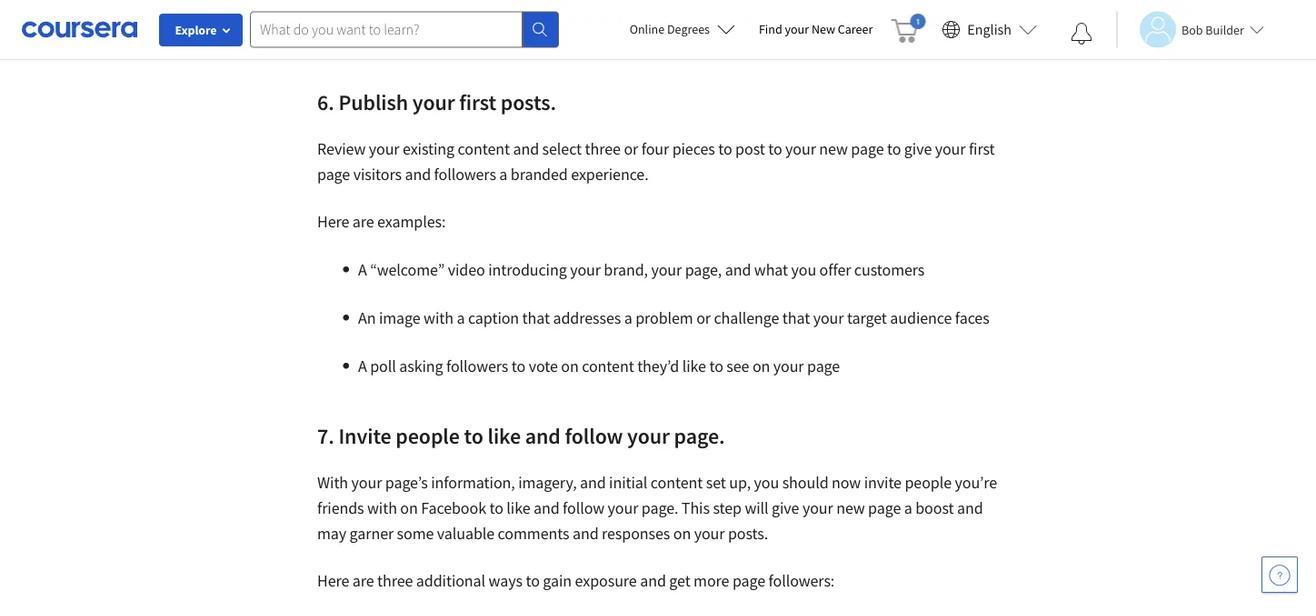 Task type: describe. For each thing, give the bounding box(es) containing it.
with your page's information, imagery, and initial content set up, you should now invite people you're friends with on facebook to like and follow your page. this step will give your new page a boost and may garner some valuable comments and responses on your posts.
[[317, 472, 998, 544]]

addresses
[[553, 308, 621, 328]]

to inside with your page's information, imagery, and initial content set up, you should now invite people you're friends with on facebook to like and follow your page. this step will give your new page a boost and may garner some valuable comments and responses on your posts.
[[490, 498, 504, 518]]

garner
[[350, 523, 394, 544]]

page. inside with your page's information, imagery, and initial content set up, you should now invite people you're friends with on facebook to like and follow your page. this step will give your new page a boost and may garner some valuable comments and responses on your posts.
[[642, 498, 679, 518]]

image
[[379, 308, 421, 328]]

customers
[[855, 260, 925, 280]]

three inside review your existing content and select three or four pieces to post to your new page to give your first page visitors and followers a branded experience.
[[585, 139, 621, 159]]

examples:
[[377, 211, 446, 232]]

here for here are three additional ways to gain exposure and get more page followers:
[[317, 571, 349, 591]]

coursera image
[[22, 15, 137, 44]]

faces
[[956, 308, 990, 328]]

branded
[[511, 164, 568, 185]]

a for a poll asking followers to vote on content they'd like to see on your page
[[358, 356, 367, 377]]

offer
[[820, 260, 852, 280]]

initial
[[609, 472, 648, 493]]

with inside with your page's information, imagery, and initial content set up, you should now invite people you're friends with on facebook to like and follow your page. this step will give your new page a boost and may garner some valuable comments and responses on your posts.
[[367, 498, 397, 518]]

6. publish your first posts.
[[317, 88, 557, 116]]

and up the imagery,
[[525, 422, 561, 449]]

"welcome"
[[370, 260, 445, 280]]

english
[[968, 20, 1012, 39]]

a inside with your page's information, imagery, and initial content set up, you should now invite people you're friends with on facebook to like and follow your page. this step will give your new page a boost and may garner some valuable comments and responses on your posts.
[[905, 498, 913, 518]]

friends
[[317, 498, 364, 518]]

1 that from the left
[[523, 308, 550, 328]]

the
[[358, 0, 384, 17]]

traffic
[[772, 0, 812, 17]]

are for examples:
[[353, 211, 374, 232]]

may
[[317, 523, 347, 544]]

brand,
[[604, 260, 648, 280]]

followers:
[[769, 571, 835, 591]]

people inside with your page's information, imagery, and initial content set up, you should now invite people you're friends with on facebook to like and follow your page. this step will give your new page a boost and may garner some valuable comments and responses on your posts.
[[905, 472, 952, 493]]

exposure
[[575, 571, 637, 591]]

website"
[[451, 0, 510, 17]]

content inside review your existing content and select three or four pieces to post to your new page to give your first page visitors and followers a branded experience.
[[458, 139, 510, 159]]

what
[[755, 260, 789, 280]]

purchase.
[[533, 22, 599, 43]]

see
[[727, 356, 750, 377]]

find
[[759, 21, 783, 37]]

audience
[[891, 308, 953, 328]]

What do you want to learn? text field
[[250, 11, 523, 48]]

and up branded
[[513, 139, 539, 159]]

a "welcome" video introducing your brand, your page, and what you offer customers
[[358, 260, 925, 280]]

with
[[317, 472, 348, 493]]

new inside review your existing content and select three or four pieces to post to your new page to give your first page visitors and followers a branded experience.
[[820, 139, 848, 159]]

useful
[[656, 0, 697, 17]]

an image with a caption that addresses a problem or challenge that your target audience faces
[[358, 308, 990, 328]]

0 horizontal spatial people
[[396, 422, 460, 449]]

new
[[812, 21, 836, 37]]

driving
[[722, 0, 769, 17]]

a inside review your existing content and select three or four pieces to post to your new page to give your first page visitors and followers a branded experience.
[[500, 164, 508, 185]]

pieces
[[673, 139, 716, 159]]

experience.
[[571, 164, 649, 185]]

1 vertical spatial like
[[488, 422, 521, 449]]

more
[[694, 571, 730, 591]]

like inside with your page's information, imagery, and initial content set up, you should now invite people you're friends with on facebook to like and follow your page. this step will give your new page a boost and may garner some valuable comments and responses on your posts.
[[507, 498, 531, 518]]

content for to
[[582, 356, 635, 377]]

some
[[397, 523, 434, 544]]

button
[[559, 0, 605, 17]]

now
[[832, 472, 861, 493]]

should
[[783, 472, 829, 493]]

a left caption
[[457, 308, 465, 328]]

show notifications image
[[1071, 23, 1093, 45]]

are inside the "shop on website" action button can be useful for driving traffic to your sales pages where products are available for purchase.
[[422, 22, 443, 43]]

and down the you're
[[958, 498, 984, 518]]

visitors
[[353, 164, 402, 185]]

online degrees button
[[615, 9, 750, 49]]

0 horizontal spatial three
[[377, 571, 413, 591]]

"shop
[[387, 0, 427, 17]]

1 horizontal spatial with
[[424, 308, 454, 328]]

vote
[[529, 356, 558, 377]]

7. invite people to like and follow your page.
[[317, 422, 725, 449]]

a for a "welcome" video introducing your brand, your page, and what you offer customers
[[358, 260, 367, 280]]

and left get
[[640, 571, 666, 591]]

facebook
[[421, 498, 487, 518]]

page,
[[685, 260, 722, 280]]

posts. inside with your page's information, imagery, and initial content set up, you should now invite people you're friends with on facebook to like and follow your page. this step will give your new page a boost and may garner some valuable comments and responses on your posts.
[[728, 523, 769, 544]]

bob builder button
[[1117, 11, 1265, 48]]

challenge
[[714, 308, 780, 328]]

comments
[[498, 523, 570, 544]]

responses
[[602, 523, 671, 544]]

builder
[[1206, 21, 1245, 38]]

followers inside review your existing content and select three or four pieces to post to your new page to give your first page visitors and followers a branded experience.
[[434, 164, 496, 185]]

will
[[745, 498, 769, 518]]

pages
[[903, 0, 943, 17]]

a left problem on the bottom of page
[[625, 308, 633, 328]]

on right vote
[[561, 356, 579, 377]]

0 horizontal spatial posts.
[[501, 88, 557, 116]]

you for offer
[[792, 260, 817, 280]]

on down page's on the bottom of the page
[[401, 498, 418, 518]]

your inside the "shop on website" action button can be useful for driving traffic to your sales pages where products are available for purchase.
[[832, 0, 863, 17]]

0 vertical spatial page.
[[675, 422, 725, 449]]

ways
[[489, 571, 523, 591]]

they'd
[[638, 356, 680, 377]]

first inside review your existing content and select three or four pieces to post to your new page to give your first page visitors and followers a branded experience.
[[969, 139, 996, 159]]



Task type: locate. For each thing, give the bounding box(es) containing it.
follow inside with your page's information, imagery, and initial content set up, you should now invite people you're friends with on facebook to like and follow your page. this step will give your new page a boost and may garner some valuable comments and responses on your posts.
[[563, 498, 605, 518]]

0 horizontal spatial first
[[460, 88, 497, 116]]

1 vertical spatial followers
[[447, 356, 509, 377]]

2 that from the left
[[783, 308, 811, 328]]

1 vertical spatial three
[[377, 571, 413, 591]]

additional
[[416, 571, 486, 591]]

0 horizontal spatial you
[[755, 472, 780, 493]]

2 vertical spatial content
[[651, 472, 703, 493]]

people up page's on the bottom of the page
[[396, 422, 460, 449]]

new down now
[[837, 498, 866, 518]]

online degrees
[[630, 21, 710, 37]]

1 a from the top
[[358, 260, 367, 280]]

a
[[358, 260, 367, 280], [358, 356, 367, 377]]

three up experience.
[[585, 139, 621, 159]]

can
[[608, 0, 632, 17]]

that right caption
[[523, 308, 550, 328]]

be
[[635, 0, 652, 17]]

1 horizontal spatial first
[[969, 139, 996, 159]]

find your new career
[[759, 21, 873, 37]]

are for three
[[353, 571, 374, 591]]

introducing
[[489, 260, 567, 280]]

a left "welcome"
[[358, 260, 367, 280]]

1 vertical spatial new
[[837, 498, 866, 518]]

followers down existing
[[434, 164, 496, 185]]

2 vertical spatial are
[[353, 571, 374, 591]]

and down the imagery,
[[534, 498, 560, 518]]

here are examples:
[[317, 211, 446, 232]]

are down garner
[[353, 571, 374, 591]]

invite
[[339, 422, 392, 449]]

0 vertical spatial new
[[820, 139, 848, 159]]

1 vertical spatial first
[[969, 139, 996, 159]]

poll
[[370, 356, 396, 377]]

1 vertical spatial people
[[905, 472, 952, 493]]

1 vertical spatial a
[[358, 356, 367, 377]]

posts.
[[501, 88, 557, 116], [728, 523, 769, 544]]

that right challenge
[[783, 308, 811, 328]]

1 horizontal spatial that
[[783, 308, 811, 328]]

a left poll
[[358, 356, 367, 377]]

1 vertical spatial for
[[511, 22, 529, 43]]

people up boost
[[905, 472, 952, 493]]

follow down the imagery,
[[563, 498, 605, 518]]

1 horizontal spatial give
[[905, 139, 932, 159]]

0 vertical spatial here
[[317, 211, 349, 232]]

0 vertical spatial follow
[[565, 422, 623, 449]]

on
[[430, 0, 448, 17], [561, 356, 579, 377], [753, 356, 771, 377], [401, 498, 418, 518], [674, 523, 691, 544]]

2 a from the top
[[358, 356, 367, 377]]

boost
[[916, 498, 955, 518]]

set
[[706, 472, 727, 493]]

1 horizontal spatial content
[[582, 356, 635, 377]]

valuable
[[437, 523, 495, 544]]

your
[[832, 0, 863, 17], [785, 21, 810, 37], [413, 88, 455, 116], [369, 139, 400, 159], [786, 139, 817, 159], [936, 139, 966, 159], [570, 260, 601, 280], [652, 260, 682, 280], [814, 308, 844, 328], [774, 356, 804, 377], [628, 422, 670, 449], [352, 472, 382, 493], [608, 498, 639, 518], [803, 498, 834, 518], [695, 523, 725, 544]]

content left they'd
[[582, 356, 635, 377]]

you left offer
[[792, 260, 817, 280]]

review
[[317, 139, 366, 159]]

to inside the "shop on website" action button can be useful for driving traffic to your sales pages where products are available for purchase.
[[815, 0, 829, 17]]

followers
[[434, 164, 496, 185], [447, 356, 509, 377]]

are down "shop
[[422, 22, 443, 43]]

shopping cart: 1 item image
[[892, 14, 926, 43]]

video
[[448, 260, 485, 280]]

here for here are examples:
[[317, 211, 349, 232]]

and left what at right
[[726, 260, 752, 280]]

available
[[447, 22, 507, 43]]

content right existing
[[458, 139, 510, 159]]

0 horizontal spatial give
[[772, 498, 800, 518]]

to
[[815, 0, 829, 17], [719, 139, 733, 159], [769, 139, 783, 159], [888, 139, 902, 159], [512, 356, 526, 377], [710, 356, 724, 377], [464, 422, 484, 449], [490, 498, 504, 518], [526, 571, 540, 591]]

content inside with your page's information, imagery, and initial content set up, you should now invite people you're friends with on facebook to like and follow your page. this step will give your new page a boost and may garner some valuable comments and responses on your posts.
[[651, 472, 703, 493]]

0 vertical spatial or
[[624, 139, 639, 159]]

0 horizontal spatial or
[[624, 139, 639, 159]]

four
[[642, 139, 670, 159]]

gain
[[543, 571, 572, 591]]

0 vertical spatial are
[[422, 22, 443, 43]]

1 vertical spatial posts.
[[728, 523, 769, 544]]

page.
[[675, 422, 725, 449], [642, 498, 679, 518]]

a poll asking followers to vote on content they'd like to see on your page
[[358, 356, 841, 377]]

1 horizontal spatial three
[[585, 139, 621, 159]]

0 vertical spatial posts.
[[501, 88, 557, 116]]

page. up responses
[[642, 498, 679, 518]]

review your existing content and select three or four pieces to post to your new page to give your first page visitors and followers a branded experience.
[[317, 139, 996, 185]]

1 vertical spatial here
[[317, 571, 349, 591]]

on right see
[[753, 356, 771, 377]]

asking
[[399, 356, 443, 377]]

publish
[[339, 88, 408, 116]]

you right up,
[[755, 472, 780, 493]]

three down the some
[[377, 571, 413, 591]]

select
[[543, 139, 582, 159]]

english button
[[935, 0, 1045, 59]]

new right post
[[820, 139, 848, 159]]

follow
[[565, 422, 623, 449], [563, 498, 605, 518]]

a left boost
[[905, 498, 913, 518]]

0 vertical spatial content
[[458, 139, 510, 159]]

invite
[[865, 472, 902, 493]]

page. up set
[[675, 422, 725, 449]]

online
[[630, 21, 665, 37]]

2 vertical spatial like
[[507, 498, 531, 518]]

like up comments
[[507, 498, 531, 518]]

for
[[700, 0, 719, 17], [511, 22, 529, 43]]

1 horizontal spatial you
[[792, 260, 817, 280]]

1 vertical spatial or
[[697, 308, 711, 328]]

on right "shop
[[430, 0, 448, 17]]

like up information,
[[488, 422, 521, 449]]

1 vertical spatial are
[[353, 211, 374, 232]]

1 vertical spatial you
[[755, 472, 780, 493]]

first
[[460, 88, 497, 116], [969, 139, 996, 159]]

are
[[422, 22, 443, 43], [353, 211, 374, 232], [353, 571, 374, 591]]

None search field
[[250, 11, 559, 48]]

people
[[396, 422, 460, 449], [905, 472, 952, 493]]

1 vertical spatial content
[[582, 356, 635, 377]]

on down this
[[674, 523, 691, 544]]

1 horizontal spatial or
[[697, 308, 711, 328]]

follow up initial
[[565, 422, 623, 449]]

1 vertical spatial follow
[[563, 498, 605, 518]]

information,
[[431, 472, 515, 493]]

or left four at the top of the page
[[624, 139, 639, 159]]

find your new career link
[[750, 18, 883, 41]]

problem
[[636, 308, 694, 328]]

the "shop on website" action button can be useful for driving traffic to your sales pages where products are available for purchase.
[[358, 0, 988, 43]]

for up degrees
[[700, 0, 719, 17]]

and left initial
[[580, 472, 606, 493]]

you inside with your page's information, imagery, and initial content set up, you should now invite people you're friends with on facebook to like and follow your page. this step will give your new page a boost and may garner some valuable comments and responses on your posts.
[[755, 472, 780, 493]]

here are three additional ways to gain exposure and get more page followers:
[[317, 571, 835, 591]]

and up here are three additional ways to gain exposure and get more page followers: at the bottom of page
[[573, 523, 599, 544]]

posts. down the 'will' at the bottom of the page
[[728, 523, 769, 544]]

page's
[[385, 472, 428, 493]]

0 vertical spatial followers
[[434, 164, 496, 185]]

explore button
[[159, 14, 243, 46]]

1 horizontal spatial for
[[700, 0, 719, 17]]

up,
[[730, 472, 751, 493]]

existing
[[403, 139, 455, 159]]

0 vertical spatial a
[[358, 260, 367, 280]]

a
[[500, 164, 508, 185], [457, 308, 465, 328], [625, 308, 633, 328], [905, 498, 913, 518]]

new inside with your page's information, imagery, and initial content set up, you should now invite people you're friends with on facebook to like and follow your page. this step will give your new page a boost and may garner some valuable comments and responses on your posts.
[[837, 498, 866, 518]]

new
[[820, 139, 848, 159], [837, 498, 866, 518]]

degrees
[[668, 21, 710, 37]]

bob builder
[[1182, 21, 1245, 38]]

for down the action
[[511, 22, 529, 43]]

here down may
[[317, 571, 349, 591]]

0 vertical spatial give
[[905, 139, 932, 159]]

7.
[[317, 422, 334, 449]]

0 horizontal spatial for
[[511, 22, 529, 43]]

and down existing
[[405, 164, 431, 185]]

here down review
[[317, 211, 349, 232]]

step
[[713, 498, 742, 518]]

2 here from the top
[[317, 571, 349, 591]]

on inside the "shop on website" action button can be useful for driving traffic to your sales pages where products are available for purchase.
[[430, 0, 448, 17]]

0 vertical spatial you
[[792, 260, 817, 280]]

are left examples: at the top left
[[353, 211, 374, 232]]

1 horizontal spatial people
[[905, 472, 952, 493]]

give inside review your existing content and select three or four pieces to post to your new page to give your first page visitors and followers a branded experience.
[[905, 139, 932, 159]]

you for should
[[755, 472, 780, 493]]

1 vertical spatial with
[[367, 498, 397, 518]]

1 vertical spatial page.
[[642, 498, 679, 518]]

you're
[[955, 472, 998, 493]]

caption
[[468, 308, 519, 328]]

6.
[[317, 88, 334, 116]]

or right problem on the bottom of page
[[697, 308, 711, 328]]

0 horizontal spatial with
[[367, 498, 397, 518]]

give
[[905, 139, 932, 159], [772, 498, 800, 518]]

page
[[852, 139, 884, 159], [317, 164, 350, 185], [808, 356, 841, 377], [869, 498, 902, 518], [733, 571, 766, 591]]

career
[[838, 21, 873, 37]]

1 horizontal spatial posts.
[[728, 523, 769, 544]]

give inside with your page's information, imagery, and initial content set up, you should now invite people you're friends with on facebook to like and follow your page. this step will give your new page a boost and may garner some valuable comments and responses on your posts.
[[772, 498, 800, 518]]

a left branded
[[500, 164, 508, 185]]

0 horizontal spatial content
[[458, 139, 510, 159]]

with up garner
[[367, 498, 397, 518]]

0 vertical spatial people
[[396, 422, 460, 449]]

0 horizontal spatial that
[[523, 308, 550, 328]]

sales
[[866, 0, 900, 17]]

followers down caption
[[447, 356, 509, 377]]

an
[[358, 308, 376, 328]]

imagery,
[[519, 472, 577, 493]]

help center image
[[1270, 564, 1292, 586]]

0 vertical spatial like
[[683, 356, 707, 377]]

target
[[848, 308, 888, 328]]

posts. up the select
[[501, 88, 557, 116]]

bob
[[1182, 21, 1204, 38]]

2 horizontal spatial content
[[651, 472, 703, 493]]

0 vertical spatial for
[[700, 0, 719, 17]]

three
[[585, 139, 621, 159], [377, 571, 413, 591]]

this
[[682, 498, 710, 518]]

page inside with your page's information, imagery, and initial content set up, you should now invite people you're friends with on facebook to like and follow your page. this step will give your new page a boost and may garner some valuable comments and responses on your posts.
[[869, 498, 902, 518]]

0 vertical spatial with
[[424, 308, 454, 328]]

action
[[514, 0, 556, 17]]

you
[[792, 260, 817, 280], [755, 472, 780, 493]]

products
[[358, 22, 419, 43]]

1 vertical spatial give
[[772, 498, 800, 518]]

or inside review your existing content and select three or four pieces to post to your new page to give your first page visitors and followers a branded experience.
[[624, 139, 639, 159]]

0 vertical spatial first
[[460, 88, 497, 116]]

content for imagery,
[[651, 472, 703, 493]]

like right they'd
[[683, 356, 707, 377]]

content up this
[[651, 472, 703, 493]]

content
[[458, 139, 510, 159], [582, 356, 635, 377], [651, 472, 703, 493]]

with right image
[[424, 308, 454, 328]]

1 here from the top
[[317, 211, 349, 232]]

0 vertical spatial three
[[585, 139, 621, 159]]

where
[[946, 0, 988, 17]]



Task type: vqa. For each thing, say whether or not it's contained in the screenshot.
post
yes



